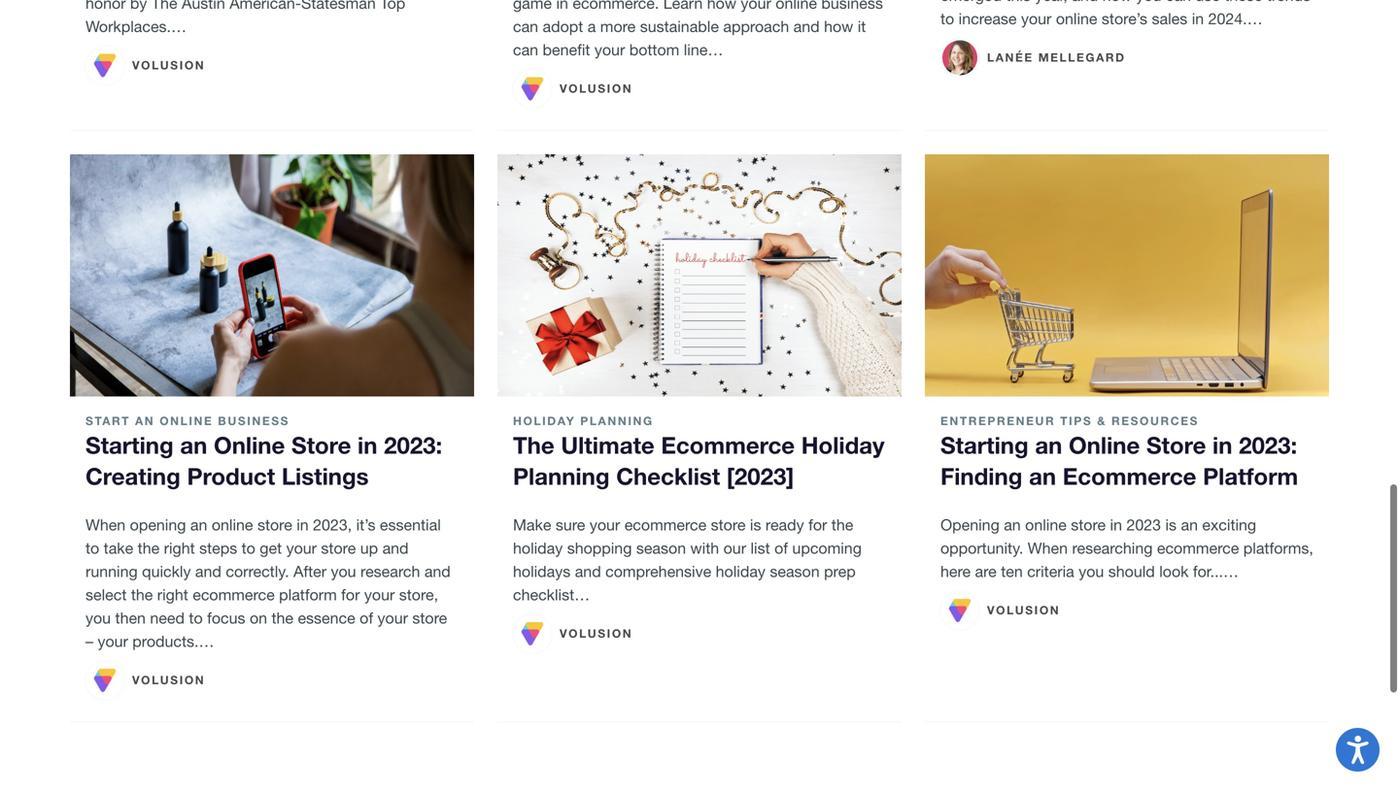 Task type: describe. For each thing, give the bounding box(es) containing it.
for inside the make sure your ecommerce store is ready for the holiday shopping season with our list of upcoming holidays and comprehensive holiday season prep checklist…
[[809, 517, 827, 535]]

lanée
[[987, 51, 1034, 64]]

&
[[1097, 415, 1107, 428]]

entrepreneur
[[941, 415, 1056, 428]]

get
[[260, 540, 282, 558]]

holiday planning the ultimate ecommerce holiday planning checklist [2023]
[[513, 415, 885, 490]]

prep
[[824, 563, 856, 581]]

in inside start an online business starting an online store in 2023: creating product listings
[[358, 432, 377, 459]]

in inside entrepreneur tips & resources starting an online store in 2023: finding an ecommerce platform
[[1213, 432, 1233, 459]]

volusion for starting an online store in 2023: finding an ecommerce platform
[[987, 604, 1060, 618]]

checklist…
[[513, 587, 590, 604]]

make sure your ecommerce store is ready for the holiday shopping season with our list of upcoming holidays and comprehensive holiday season prep checklist…
[[513, 517, 862, 604]]

0 vertical spatial right
[[164, 540, 195, 558]]

1 horizontal spatial holiday
[[716, 563, 766, 581]]

platform
[[279, 587, 337, 604]]

0 vertical spatial holiday
[[513, 540, 563, 558]]

up
[[360, 540, 378, 558]]

the right on
[[272, 610, 293, 628]]

volusion link for starting an online store in 2023: finding an ecommerce platform
[[941, 592, 1060, 631]]

then
[[115, 610, 146, 628]]

of inside the make sure your ecommerce store is ready for the holiday shopping season with our list of upcoming holidays and comprehensive holiday season prep checklist…
[[775, 540, 788, 558]]

and up store,
[[424, 563, 451, 581]]

focus
[[207, 610, 245, 628]]

open accessibe: accessibility options, statement and help image
[[1347, 736, 1369, 765]]

opening
[[941, 517, 1000, 535]]

store down store,
[[412, 610, 447, 628]]

0 horizontal spatial holiday
[[513, 415, 576, 428]]

online inside opening an online store in 2023 is an exciting opportunity. when researching ecommerce platforms, here are ten criteria you should look for...…
[[1025, 517, 1067, 535]]

starting for creating
[[86, 432, 174, 459]]

for...…
[[1193, 563, 1239, 581]]

2023
[[1127, 517, 1161, 535]]

research
[[361, 563, 420, 581]]

for inside when opening an online store in 2023, it's essential to take the right steps to get your store up and running quickly and correctly. after you research and select the right ecommerce platform for your store, you then need to focus on the essence of your store – your products.…
[[341, 587, 360, 604]]

mellegard
[[1038, 51, 1126, 64]]

of inside when opening an online store in 2023, it's essential to take the right steps to get your store up and running quickly and correctly. after you research and select the right ecommerce platform for your store, you then need to focus on the essence of your store – your products.…
[[360, 610, 373, 628]]

volusion link for starting an online store in 2023: creating product listings
[[86, 662, 205, 701]]

online for finding
[[1069, 432, 1140, 459]]

with
[[690, 540, 719, 558]]

checklist
[[616, 463, 720, 490]]

is inside opening an online store in 2023 is an exciting opportunity. when researching ecommerce platforms, here are ten criteria you should look for...…
[[1166, 517, 1177, 535]]

–
[[86, 633, 93, 651]]

when inside opening an online store in 2023 is an exciting opportunity. when researching ecommerce platforms, here are ten criteria you should look for...…
[[1028, 540, 1068, 558]]

starting for finding
[[941, 432, 1029, 459]]

sure
[[556, 517, 585, 535]]

list
[[751, 540, 770, 558]]

store inside the make sure your ecommerce store is ready for the holiday shopping season with our list of upcoming holidays and comprehensive holiday season prep checklist…
[[711, 517, 746, 535]]

the down opening
[[138, 540, 160, 558]]

and down steps
[[195, 563, 221, 581]]

select
[[86, 587, 127, 604]]

and up "research" on the bottom left of the page
[[382, 540, 409, 558]]

here
[[941, 563, 971, 581]]

1 horizontal spatial season
[[770, 563, 820, 581]]

store up get
[[257, 517, 292, 535]]

correctly.
[[226, 563, 289, 581]]

our
[[724, 540, 746, 558]]

comprehensive
[[606, 563, 712, 581]]

ecommerce inside opening an online store in 2023 is an exciting opportunity. when researching ecommerce platforms, here are ten criteria you should look for...…
[[1157, 540, 1239, 558]]

2 horizontal spatial to
[[242, 540, 255, 558]]

exciting
[[1202, 517, 1257, 535]]

ultimate
[[561, 432, 655, 459]]

your down store,
[[378, 610, 408, 628]]

is inside the make sure your ecommerce store is ready for the holiday shopping season with our list of upcoming holidays and comprehensive holiday season prep checklist…
[[750, 517, 761, 535]]

listings
[[282, 463, 369, 490]]

criteria
[[1027, 563, 1075, 581]]

platforms,
[[1244, 540, 1314, 558]]

make
[[513, 517, 551, 535]]

ecommerce inside entrepreneur tips & resources starting an online store in 2023: finding an ecommerce platform
[[1063, 463, 1197, 490]]

0 vertical spatial planning
[[580, 415, 654, 428]]

the up then
[[131, 587, 153, 604]]

need
[[150, 610, 185, 628]]

ecommerce inside holiday planning the ultimate ecommerce holiday planning checklist [2023]
[[661, 432, 795, 459]]

in inside when opening an online store in 2023, it's essential to take the right steps to get your store up and running quickly and correctly. after you research and select the right ecommerce platform for your store, you then need to focus on the essence of your store – your products.…
[[297, 517, 309, 535]]

opening an online store in 2023 is an exciting opportunity. when researching ecommerce platforms, here are ten criteria you should look for...…
[[941, 517, 1314, 581]]

platform
[[1203, 463, 1299, 490]]

0 horizontal spatial online
[[160, 415, 213, 428]]

volusion for the ultimate ecommerce holiday planning checklist [2023]
[[560, 627, 633, 641]]

[2023]
[[727, 463, 794, 490]]



Task type: vqa. For each thing, say whether or not it's contained in the screenshot.
"a"
no



Task type: locate. For each thing, give the bounding box(es) containing it.
store up the listings
[[292, 432, 351, 459]]

for up upcoming
[[809, 517, 827, 535]]

1 horizontal spatial is
[[1166, 517, 1177, 535]]

1 vertical spatial planning
[[513, 463, 610, 490]]

running
[[86, 563, 138, 581]]

finding
[[941, 463, 1023, 490]]

volusion
[[132, 58, 205, 72], [560, 82, 633, 95], [987, 604, 1060, 618], [560, 627, 633, 641], [132, 674, 205, 688]]

volusion link for the ultimate ecommerce holiday planning checklist [2023]
[[513, 615, 633, 654]]

0 horizontal spatial holiday
[[513, 540, 563, 558]]

0 horizontal spatial you
[[86, 610, 111, 628]]

season up "comprehensive"
[[636, 540, 686, 558]]

starting
[[86, 432, 174, 459], [941, 432, 1029, 459]]

an down tips
[[1035, 432, 1062, 459]]

holidays
[[513, 563, 571, 581]]

product
[[187, 463, 275, 490]]

1 is from the left
[[750, 517, 761, 535]]

are
[[975, 563, 997, 581]]

in inside opening an online store in 2023 is an exciting opportunity. when researching ecommerce platforms, here are ten criteria you should look for...…
[[1110, 517, 1122, 535]]

is up list
[[750, 517, 761, 535]]

planning up ultimate
[[580, 415, 654, 428]]

ecommerce up [2023]
[[661, 432, 795, 459]]

0 horizontal spatial ecommerce
[[661, 432, 795, 459]]

1 vertical spatial holiday
[[716, 563, 766, 581]]

opening
[[130, 517, 186, 535]]

0 vertical spatial of
[[775, 540, 788, 558]]

right
[[164, 540, 195, 558], [157, 587, 188, 604]]

2023: up essential
[[384, 432, 442, 459]]

1 horizontal spatial holiday
[[801, 432, 885, 459]]

2 online from the left
[[1025, 517, 1067, 535]]

season down upcoming
[[770, 563, 820, 581]]

right up the quickly
[[164, 540, 195, 558]]

in
[[358, 432, 377, 459], [1213, 432, 1233, 459], [297, 517, 309, 535], [1110, 517, 1122, 535]]

0 vertical spatial season
[[636, 540, 686, 558]]

start an online business starting an online store in 2023: creating product listings
[[86, 415, 442, 490]]

online down business
[[214, 432, 285, 459]]

2023: up platform
[[1239, 432, 1297, 459]]

an right 'start'
[[135, 415, 155, 428]]

2 horizontal spatial ecommerce
[[1157, 540, 1239, 558]]

2 starting from the left
[[941, 432, 1029, 459]]

ecommerce up 2023 at bottom right
[[1063, 463, 1197, 490]]

store
[[292, 432, 351, 459], [1147, 432, 1206, 459]]

online up criteria
[[1025, 517, 1067, 535]]

tips
[[1060, 415, 1093, 428]]

0 vertical spatial ecommerce
[[625, 517, 707, 535]]

the up upcoming
[[832, 517, 853, 535]]

1 vertical spatial right
[[157, 587, 188, 604]]

starting down entrepreneur
[[941, 432, 1029, 459]]

ecommerce up focus
[[193, 587, 275, 604]]

0 horizontal spatial online
[[212, 517, 253, 535]]

take
[[104, 540, 133, 558]]

for
[[809, 517, 827, 535], [341, 587, 360, 604]]

store for ecommerce
[[1147, 432, 1206, 459]]

2 horizontal spatial you
[[1079, 563, 1104, 581]]

right up need
[[157, 587, 188, 604]]

should
[[1109, 563, 1155, 581]]

your up shopping
[[590, 517, 620, 535]]

entrepreneur tips & resources starting an online store in 2023: finding an ecommerce platform
[[941, 415, 1299, 490]]

resources
[[1112, 415, 1199, 428]]

ecommerce
[[625, 517, 707, 535], [1157, 540, 1239, 558], [193, 587, 275, 604]]

it's
[[356, 517, 376, 535]]

2023: inside entrepreneur tips & resources starting an online store in 2023: finding an ecommerce platform
[[1239, 432, 1297, 459]]

store
[[257, 517, 292, 535], [711, 517, 746, 535], [1071, 517, 1106, 535], [321, 540, 356, 558], [412, 610, 447, 628]]

starting an online store in 2023: creating product listings image
[[70, 155, 474, 397]]

1 horizontal spatial ecommerce
[[625, 517, 707, 535]]

after
[[293, 563, 327, 581]]

your up after
[[286, 540, 317, 558]]

2 2023: from the left
[[1239, 432, 1297, 459]]

store,
[[399, 587, 438, 604]]

0 horizontal spatial ecommerce
[[193, 587, 275, 604]]

an
[[135, 415, 155, 428], [180, 432, 207, 459], [1035, 432, 1062, 459], [1029, 463, 1056, 490], [190, 517, 207, 535], [1004, 517, 1021, 535], [1181, 517, 1198, 535]]

1 horizontal spatial to
[[189, 610, 203, 628]]

upcoming
[[792, 540, 862, 558]]

shopping
[[567, 540, 632, 558]]

0 vertical spatial for
[[809, 517, 827, 535]]

ecommerce inside when opening an online store in 2023, it's essential to take the right steps to get your store up and running quickly and correctly. after you research and select the right ecommerce platform for your store, you then need to focus on the essence of your store – your products.…
[[193, 587, 275, 604]]

online for creating
[[214, 432, 285, 459]]

1 horizontal spatial when
[[1028, 540, 1068, 558]]

1 vertical spatial when
[[1028, 540, 1068, 558]]

online down &
[[1069, 432, 1140, 459]]

you right after
[[331, 563, 356, 581]]

starting up creating
[[86, 432, 174, 459]]

your right the –
[[98, 633, 128, 651]]

you inside opening an online store in 2023 is an exciting opportunity. when researching ecommerce platforms, here are ten criteria you should look for...…
[[1079, 563, 1104, 581]]

2023: for starting an online store in 2023: creating product listings
[[384, 432, 442, 459]]

store down resources
[[1147, 432, 1206, 459]]

your
[[590, 517, 620, 535], [286, 540, 317, 558], [364, 587, 395, 604], [378, 610, 408, 628], [98, 633, 128, 651]]

when opening an online store in 2023, it's essential to take the right steps to get your store up and running quickly and correctly. after you research and select the right ecommerce platform for your store, you then need to focus on the essence of your store – your products.…
[[86, 517, 451, 651]]

1 vertical spatial of
[[360, 610, 373, 628]]

1 horizontal spatial online
[[214, 432, 285, 459]]

1 2023: from the left
[[384, 432, 442, 459]]

ecommerce
[[661, 432, 795, 459], [1063, 463, 1197, 490]]

starting an online store in 2023: finding an ecommerce platform image
[[925, 155, 1329, 397]]

1 store from the left
[[292, 432, 351, 459]]

0 horizontal spatial for
[[341, 587, 360, 604]]

volusion for starting an online store in 2023: creating product listings
[[132, 674, 205, 688]]

0 horizontal spatial store
[[292, 432, 351, 459]]

store up our
[[711, 517, 746, 535]]

when
[[86, 517, 126, 535], [1028, 540, 1068, 558]]

when inside when opening an online store in 2023, it's essential to take the right steps to get your store up and running quickly and correctly. after you research and select the right ecommerce platform for your store, you then need to focus on the essence of your store – your products.…
[[86, 517, 126, 535]]

holiday up holidays
[[513, 540, 563, 558]]

when up take
[[86, 517, 126, 535]]

start
[[86, 415, 130, 428]]

holiday down our
[[716, 563, 766, 581]]

1 vertical spatial for
[[341, 587, 360, 604]]

holiday
[[513, 540, 563, 558], [716, 563, 766, 581]]

store inside entrepreneur tips & resources starting an online store in 2023: finding an ecommerce platform
[[1147, 432, 1206, 459]]

the
[[513, 432, 555, 459]]

0 vertical spatial ecommerce
[[661, 432, 795, 459]]

to left get
[[242, 540, 255, 558]]

1 starting from the left
[[86, 432, 174, 459]]

essential
[[380, 517, 441, 535]]

and
[[382, 540, 409, 558], [195, 563, 221, 581], [424, 563, 451, 581], [575, 563, 601, 581]]

an up opportunity.
[[1004, 517, 1021, 535]]

of right list
[[775, 540, 788, 558]]

2 is from the left
[[1166, 517, 1177, 535]]

creating
[[86, 463, 181, 490]]

1 horizontal spatial store
[[1147, 432, 1206, 459]]

store inside opening an online store in 2023 is an exciting opportunity. when researching ecommerce platforms, here are ten criteria you should look for...…
[[1071, 517, 1106, 535]]

is
[[750, 517, 761, 535], [1166, 517, 1177, 535]]

and down shopping
[[575, 563, 601, 581]]

0 horizontal spatial season
[[636, 540, 686, 558]]

2 horizontal spatial online
[[1069, 432, 1140, 459]]

of right the essence
[[360, 610, 373, 628]]

1 vertical spatial ecommerce
[[1157, 540, 1239, 558]]

online left business
[[160, 415, 213, 428]]

products.…
[[132, 633, 214, 651]]

starting inside entrepreneur tips & resources starting an online store in 2023: finding an ecommerce platform
[[941, 432, 1029, 459]]

essence
[[298, 610, 355, 628]]

1 online from the left
[[212, 517, 253, 535]]

online up steps
[[212, 517, 253, 535]]

store up researching
[[1071, 517, 1106, 535]]

0 horizontal spatial is
[[750, 517, 761, 535]]

starting inside start an online business starting an online store in 2023: creating product listings
[[86, 432, 174, 459]]

1 horizontal spatial for
[[809, 517, 827, 535]]

you down select
[[86, 610, 111, 628]]

your inside the make sure your ecommerce store is ready for the holiday shopping season with our list of upcoming holidays and comprehensive holiday season prep checklist…
[[590, 517, 620, 535]]

an right finding
[[1029, 463, 1056, 490]]

planning down the
[[513, 463, 610, 490]]

in up researching
[[1110, 517, 1122, 535]]

ecommerce up with
[[625, 517, 707, 535]]

of
[[775, 540, 788, 558], [360, 610, 373, 628]]

volusion link
[[86, 46, 205, 85], [513, 70, 633, 108], [941, 592, 1060, 631], [513, 615, 633, 654], [86, 662, 205, 701]]

an up steps
[[190, 517, 207, 535]]

planning
[[580, 415, 654, 428], [513, 463, 610, 490]]

2023:
[[384, 432, 442, 459], [1239, 432, 1297, 459]]

0 vertical spatial when
[[86, 517, 126, 535]]

0 horizontal spatial when
[[86, 517, 126, 535]]

online
[[212, 517, 253, 535], [1025, 517, 1067, 535]]

store down 2023,
[[321, 540, 356, 558]]

0 horizontal spatial of
[[360, 610, 373, 628]]

0 horizontal spatial starting
[[86, 432, 174, 459]]

in up platform
[[1213, 432, 1233, 459]]

lanée mellegard
[[987, 51, 1126, 64]]

1 horizontal spatial 2023:
[[1239, 432, 1297, 459]]

2023,
[[313, 517, 352, 535]]

2023: inside start an online business starting an online store in 2023: creating product listings
[[384, 432, 442, 459]]

1 horizontal spatial starting
[[941, 432, 1029, 459]]

to left take
[[86, 540, 99, 558]]

2 vertical spatial ecommerce
[[193, 587, 275, 604]]

ecommerce up the for...…
[[1157, 540, 1239, 558]]

1 vertical spatial season
[[770, 563, 820, 581]]

you down researching
[[1079, 563, 1104, 581]]

on
[[250, 610, 267, 628]]

2 store from the left
[[1147, 432, 1206, 459]]

and inside the make sure your ecommerce store is ready for the holiday shopping season with our list of upcoming holidays and comprehensive holiday season prep checklist…
[[575, 563, 601, 581]]

ten
[[1001, 563, 1023, 581]]

look
[[1159, 563, 1189, 581]]

in up the listings
[[358, 432, 377, 459]]

online inside entrepreneur tips & resources starting an online store in 2023: finding an ecommerce platform
[[1069, 432, 1140, 459]]

0 vertical spatial holiday
[[513, 415, 576, 428]]

1 horizontal spatial of
[[775, 540, 788, 558]]

the ultimate ecommerce holiday planning checklist [2023] image
[[498, 155, 902, 397]]

the inside the make sure your ecommerce store is ready for the holiday shopping season with our list of upcoming holidays and comprehensive holiday season prep checklist…
[[832, 517, 853, 535]]

to
[[86, 540, 99, 558], [242, 540, 255, 558], [189, 610, 203, 628]]

1 horizontal spatial you
[[331, 563, 356, 581]]

ecommerce inside the make sure your ecommerce store is ready for the holiday shopping season with our list of upcoming holidays and comprehensive holiday season prep checklist…
[[625, 517, 707, 535]]

when up criteria
[[1028, 540, 1068, 558]]

for up the essence
[[341, 587, 360, 604]]

an inside when opening an online store in 2023, it's essential to take the right steps to get your store up and running quickly and correctly. after you research and select the right ecommerce platform for your store, you then need to focus on the essence of your store – your products.…
[[190, 517, 207, 535]]

an up product
[[180, 432, 207, 459]]

1 horizontal spatial ecommerce
[[1063, 463, 1197, 490]]

is right 2023 at bottom right
[[1166, 517, 1177, 535]]

store for listings
[[292, 432, 351, 459]]

to right need
[[189, 610, 203, 628]]

steps
[[199, 540, 237, 558]]

lanée mellegard link
[[941, 38, 1126, 77]]

1 vertical spatial holiday
[[801, 432, 885, 459]]

online inside when opening an online store in 2023, it's essential to take the right steps to get your store up and running quickly and correctly. after you research and select the right ecommerce platform for your store, you then need to focus on the essence of your store – your products.…
[[212, 517, 253, 535]]

season
[[636, 540, 686, 558], [770, 563, 820, 581]]

business
[[218, 415, 290, 428]]

0 horizontal spatial 2023:
[[384, 432, 442, 459]]

the
[[832, 517, 853, 535], [138, 540, 160, 558], [131, 587, 153, 604], [272, 610, 293, 628]]

opportunity.
[[941, 540, 1024, 558]]

2023: for starting an online store in 2023: finding an ecommerce platform
[[1239, 432, 1297, 459]]

in left 2023,
[[297, 517, 309, 535]]

online
[[160, 415, 213, 428], [214, 432, 285, 459], [1069, 432, 1140, 459]]

1 horizontal spatial online
[[1025, 517, 1067, 535]]

1 vertical spatial ecommerce
[[1063, 463, 1197, 490]]

researching
[[1072, 540, 1153, 558]]

an left the exciting
[[1181, 517, 1198, 535]]

your down "research" on the bottom left of the page
[[364, 587, 395, 604]]

ready
[[766, 517, 804, 535]]

0 horizontal spatial to
[[86, 540, 99, 558]]

you
[[331, 563, 356, 581], [1079, 563, 1104, 581], [86, 610, 111, 628]]

holiday
[[513, 415, 576, 428], [801, 432, 885, 459]]

store inside start an online business starting an online store in 2023: creating product listings
[[292, 432, 351, 459]]

quickly
[[142, 563, 191, 581]]



